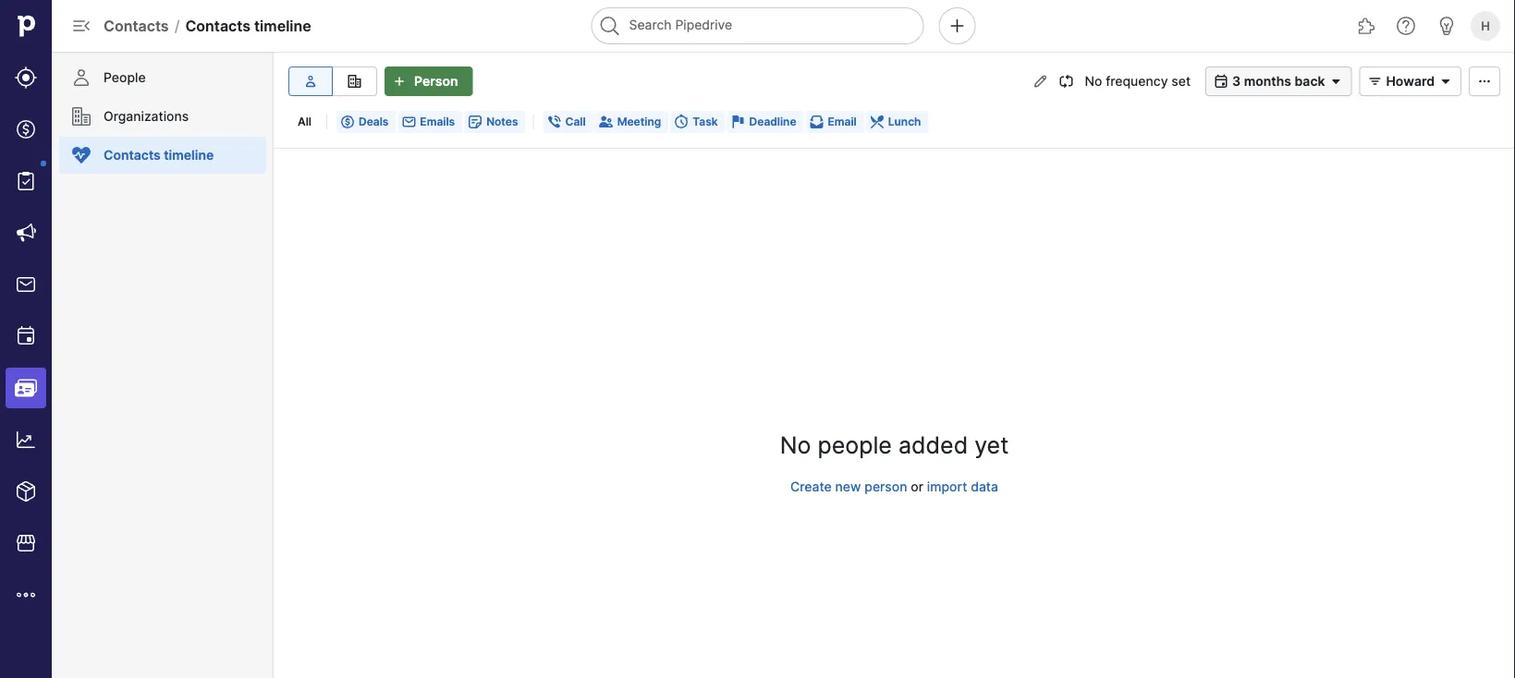 Task type: locate. For each thing, give the bounding box(es) containing it.
lunch
[[888, 115, 921, 129]]

meeting
[[617, 115, 661, 129]]

color primary image right back
[[1364, 74, 1387, 89]]

no
[[1085, 74, 1103, 89], [780, 431, 811, 459]]

timeline down organizations link
[[164, 147, 214, 163]]

contacts
[[104, 17, 169, 35], [185, 17, 251, 35], [104, 147, 161, 163]]

color primary inverted image
[[388, 74, 411, 89]]

color primary image
[[1033, 74, 1048, 89], [1059, 74, 1074, 89], [1211, 74, 1233, 89], [340, 115, 355, 129], [402, 115, 416, 129], [468, 115, 483, 129], [599, 115, 614, 129], [810, 115, 824, 129]]

contacts / contacts timeline
[[104, 17, 311, 35]]

organizations image
[[344, 74, 366, 89]]

timeline inside menu item
[[164, 147, 214, 163]]

Search Pipedrive field
[[591, 7, 924, 44]]

notes
[[487, 115, 518, 129]]

new
[[836, 479, 861, 495]]

color primary image right task
[[731, 115, 746, 129]]

3 months back button
[[1206, 67, 1352, 96]]

1 vertical spatial color undefined image
[[70, 144, 92, 166]]

emails
[[420, 115, 455, 129]]

all
[[298, 115, 312, 129]]

no up the create
[[780, 431, 811, 459]]

color undefined image up color undefined image at left
[[70, 67, 92, 89]]

activities image
[[15, 326, 37, 348]]

color undefined image
[[70, 105, 92, 128]]

0 vertical spatial no
[[1085, 74, 1103, 89]]

menu
[[0, 0, 52, 679], [52, 52, 274, 679]]

notes button
[[464, 111, 526, 133]]

0 horizontal spatial no
[[780, 431, 811, 459]]

more image
[[15, 584, 37, 607]]

call
[[566, 115, 586, 129]]

color undefined image inside contacts timeline link
[[70, 144, 92, 166]]

color primary image inside 3 months back button
[[1211, 74, 1233, 89]]

frequency
[[1106, 74, 1168, 89]]

added
[[899, 431, 968, 459]]

1 horizontal spatial timeline
[[254, 17, 311, 35]]

color primary image down the sales assistant image
[[1435, 74, 1457, 89]]

howard button
[[1360, 67, 1462, 96]]

color primary image left task
[[674, 115, 689, 129]]

1 horizontal spatial no
[[1085, 74, 1103, 89]]

0 vertical spatial color undefined image
[[70, 67, 92, 89]]

back
[[1295, 74, 1326, 89]]

color undefined image for contacts timeline
[[70, 144, 92, 166]]

color primary image inside deals button
[[340, 115, 355, 129]]

yet
[[975, 431, 1009, 459]]

import data link
[[927, 479, 999, 495]]

color undefined image
[[70, 67, 92, 89], [70, 144, 92, 166], [15, 170, 37, 192]]

color primary image left call
[[547, 115, 562, 129]]

task button
[[671, 111, 726, 133]]

create
[[791, 479, 832, 495]]

contacts left /
[[104, 17, 169, 35]]

menu item
[[0, 362, 52, 414]]

no left frequency
[[1085, 74, 1103, 89]]

contacts down organizations
[[104, 147, 161, 163]]

color primary image inside the notes button
[[468, 115, 483, 129]]

1 vertical spatial timeline
[[164, 147, 214, 163]]

1 vertical spatial no
[[780, 431, 811, 459]]

0 horizontal spatial timeline
[[164, 147, 214, 163]]

color undefined image inside people link
[[70, 67, 92, 89]]

color undefined image down color undefined image at left
[[70, 144, 92, 166]]

or
[[911, 479, 924, 495]]

no for no people added yet
[[780, 431, 811, 459]]

contacts inside menu item
[[104, 147, 161, 163]]

2 vertical spatial color undefined image
[[15, 170, 37, 192]]

no for no frequency set
[[1085, 74, 1103, 89]]

task
[[693, 115, 718, 129]]

contacts timeline menu item
[[52, 137, 274, 181]]

persons image
[[300, 74, 322, 89]]

meeting button
[[595, 111, 669, 133]]

people link
[[59, 59, 266, 96]]

color primary image inside the email button
[[810, 115, 824, 129]]

deals button
[[337, 111, 396, 133]]

set
[[1172, 74, 1191, 89]]

color primary image inside emails button
[[402, 115, 416, 129]]

color primary image left lunch
[[870, 115, 885, 129]]

color undefined image up campaigns image at the left of page
[[15, 170, 37, 192]]

color primary image inside call button
[[547, 115, 562, 129]]

timeline up persons icon
[[254, 17, 311, 35]]

deadline
[[750, 115, 797, 129]]

person
[[865, 479, 908, 495]]

color primary image inside the meeting button
[[599, 115, 614, 129]]

organizations
[[104, 109, 189, 124]]

timeline
[[254, 17, 311, 35], [164, 147, 214, 163]]

color primary image right months
[[1326, 74, 1348, 89]]

person button
[[385, 67, 473, 96]]

create new person or import data
[[791, 479, 999, 495]]

color primary image
[[1326, 74, 1348, 89], [1364, 74, 1387, 89], [1435, 74, 1457, 89], [1474, 74, 1496, 89], [547, 115, 562, 129], [674, 115, 689, 129], [731, 115, 746, 129], [870, 115, 885, 129]]

contacts for contacts / contacts timeline
[[104, 17, 169, 35]]

campaigns image
[[15, 222, 37, 244]]

menu toggle image
[[70, 15, 92, 37]]

howard
[[1387, 74, 1435, 89]]

all button
[[290, 111, 319, 133]]



Task type: describe. For each thing, give the bounding box(es) containing it.
months
[[1244, 74, 1292, 89]]

lunch button
[[866, 111, 929, 133]]

emails button
[[398, 111, 463, 133]]

color primary image down h button
[[1474, 74, 1496, 89]]

/
[[174, 17, 180, 35]]

contacts timeline
[[104, 147, 214, 163]]

h button
[[1468, 7, 1505, 44]]

data
[[971, 479, 999, 495]]

deals image
[[15, 118, 37, 141]]

import
[[927, 479, 968, 495]]

color primary image for notes
[[468, 115, 483, 129]]

call button
[[543, 111, 593, 133]]

3
[[1233, 74, 1241, 89]]

color undefined image for people
[[70, 67, 92, 89]]

insights image
[[15, 429, 37, 451]]

people
[[104, 70, 146, 86]]

3 months back
[[1233, 74, 1326, 89]]

color primary image inside 'lunch' 'button'
[[870, 115, 885, 129]]

quick add image
[[946, 15, 969, 37]]

products image
[[15, 481, 37, 503]]

color primary image inside 3 months back button
[[1326, 74, 1348, 89]]

color primary image for email
[[810, 115, 824, 129]]

color primary image for meeting
[[599, 115, 614, 129]]

sales assistant image
[[1436, 15, 1458, 37]]

0 vertical spatial timeline
[[254, 17, 311, 35]]

h
[[1482, 18, 1491, 33]]

contacts image
[[15, 377, 37, 399]]

home image
[[12, 12, 40, 40]]

deals
[[359, 115, 389, 129]]

no frequency set
[[1085, 74, 1191, 89]]

color primary image for emails
[[402, 115, 416, 129]]

contacts for contacts timeline
[[104, 147, 161, 163]]

deadline button
[[727, 111, 804, 133]]

contacts right /
[[185, 17, 251, 35]]

color primary image for 3 months back
[[1211, 74, 1233, 89]]

email button
[[806, 111, 864, 133]]

people
[[818, 431, 892, 459]]

color primary image inside "deadline" button
[[731, 115, 746, 129]]

no people added yet
[[780, 431, 1009, 459]]

quick help image
[[1395, 15, 1418, 37]]

color primary image inside task button
[[674, 115, 689, 129]]

person
[[414, 74, 458, 89]]

email
[[828, 115, 857, 129]]

marketplace image
[[15, 533, 37, 555]]

organizations link
[[59, 98, 266, 135]]

menu containing people
[[52, 52, 274, 679]]

leads image
[[15, 67, 37, 89]]

contacts timeline link
[[59, 137, 266, 174]]

sales inbox image
[[15, 274, 37, 296]]

color primary image for deals
[[340, 115, 355, 129]]



Task type: vqa. For each thing, say whether or not it's contained in the screenshot.
color primary image inside "Call" button
yes



